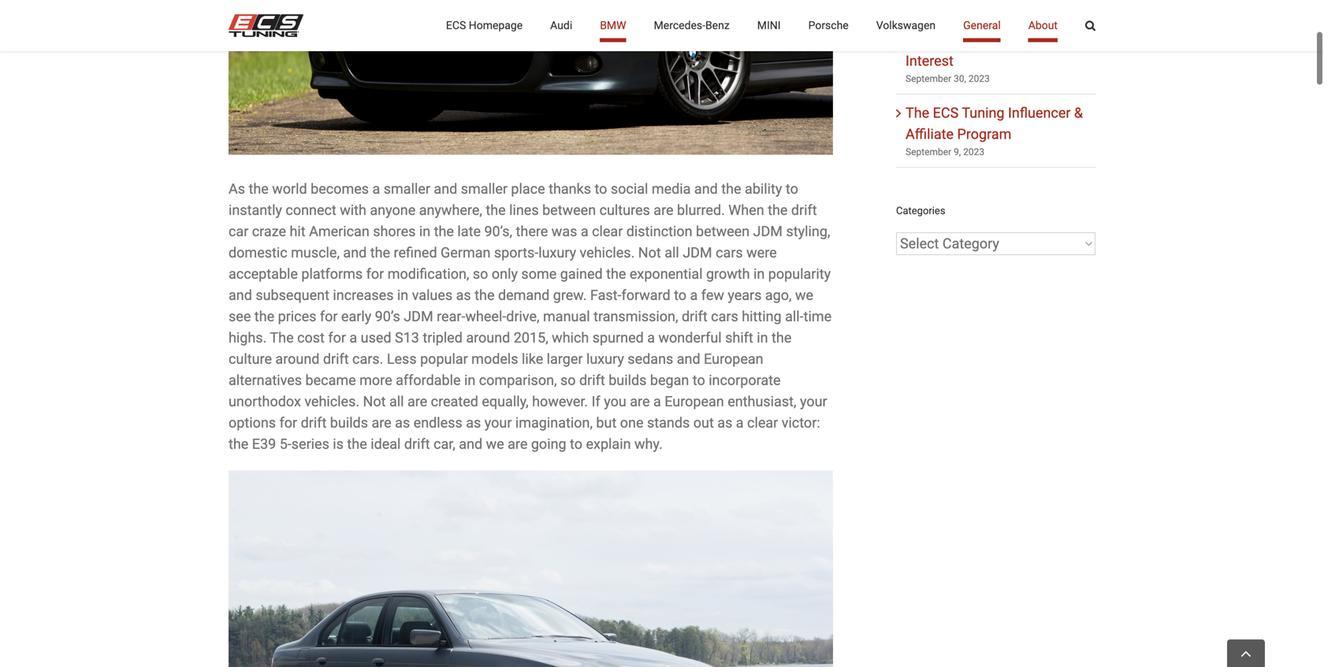 Task type: describe. For each thing, give the bounding box(es) containing it.
however.
[[532, 394, 588, 410]]

september inside the ecs tuning influencer & affiliate program september 9, 2023
[[906, 147, 952, 158]]

the up instantly
[[249, 181, 269, 197]]

for up increases on the left of the page
[[366, 266, 384, 283]]

a up sedans
[[648, 330, 655, 347]]

popularity
[[769, 266, 831, 283]]

transmission,
[[594, 309, 679, 325]]

1 horizontal spatial so
[[561, 373, 576, 389]]

0 horizontal spatial your
[[485, 415, 512, 432]]

you're
[[986, 32, 1025, 48]]

&
[[1075, 105, 1084, 122]]

the down all-
[[772, 330, 792, 347]]

and up anywhere,
[[434, 181, 458, 197]]

a up anyone
[[373, 181, 380, 197]]

2 horizontal spatial jdm
[[754, 224, 783, 240]]

as the world becomes a smaller and smaller place thanks to social media and the ability to instantly connect with anyone anywhere, the lines between cultures are blurred. when the drift car craze hit american shores in the late 90's, there was a clear distinction between jdm styling, domestic muscle, and the refined german sports-luxury vehicles. not all jdm cars were acceptable platforms for modification, so only some gained the exponential growth in popularity and subsequent increases in values as the demand grew. fast-forward to a few years ago, we see the prices for early 90's jdm rear-wheel-drive, manual transmission, drift cars hitting all-time highs. the cost for a used s13 tripled around 2015, which spurned a wonderful shift in the culture around drift cars. less popular models like larger luxury sedans and european alternatives became more affordable in comparison, so drift builds began to incorporate unorthodox vehicles. not all are created equally, however. if you are a european enthusiast, your options for drift builds are as endless as your imagination, but one stands out as a clear victor: the e39 5-series is the ideal drift car, and we are going to explain why.
[[229, 181, 832, 453]]

explain
[[586, 436, 631, 453]]

styling,
[[787, 224, 831, 240]]

larger
[[547, 351, 583, 368]]

affiliate
[[906, 126, 954, 143]]

the right see
[[255, 309, 275, 325]]

in up refined
[[419, 224, 431, 240]]

if
[[592, 394, 601, 410]]

mini link
[[758, 0, 781, 51]]

are up distinction
[[654, 202, 674, 219]]

which
[[552, 330, 589, 347]]

in down 'hitting'
[[757, 330, 769, 347]]

early
[[341, 309, 372, 325]]

wonderful
[[659, 330, 722, 347]]

drift up the wonderful
[[682, 309, 708, 325]]

grew.
[[553, 287, 587, 304]]

30,
[[954, 73, 967, 84]]

1 vertical spatial builds
[[330, 415, 368, 432]]

reviving your passion: what to do when you're losing interest link
[[906, 10, 1085, 69]]

mini
[[758, 19, 781, 32]]

victor:
[[782, 415, 821, 432]]

in up created on the left
[[464, 373, 476, 389]]

but
[[597, 415, 617, 432]]

social
[[611, 181, 649, 197]]

manual
[[543, 309, 590, 325]]

0 horizontal spatial all
[[390, 394, 404, 410]]

as
[[229, 181, 245, 197]]

your
[[962, 10, 991, 27]]

spurned
[[593, 330, 644, 347]]

exponential
[[630, 266, 703, 283]]

the up fast-
[[606, 266, 626, 283]]

and down the wonderful
[[677, 351, 701, 368]]

drift up styling,
[[792, 202, 817, 219]]

to down exponential
[[674, 287, 687, 304]]

when inside the reviving your passion: what to do when you're losing interest september 30, 2023
[[946, 32, 982, 48]]

benz
[[706, 19, 730, 32]]

in down were
[[754, 266, 765, 283]]

0 vertical spatial european
[[704, 351, 764, 368]]

1 horizontal spatial luxury
[[587, 351, 624, 368]]

are up ideal at the left bottom
[[372, 415, 392, 432]]

sedans
[[628, 351, 674, 368]]

homepage
[[469, 19, 523, 32]]

section containing reviving your passion: what to do when you're losing interest
[[897, 0, 1096, 291]]

the ecs tuning influencer & affiliate program link
[[906, 105, 1084, 143]]

90's
[[375, 309, 400, 325]]

gained
[[560, 266, 603, 283]]

rear-
[[437, 309, 466, 325]]

drift up 'series'
[[301, 415, 327, 432]]

for left 'early'
[[320, 309, 338, 325]]

passion:
[[995, 10, 1049, 27]]

shift
[[726, 330, 754, 347]]

american
[[309, 224, 370, 240]]

few
[[702, 287, 725, 304]]

you
[[604, 394, 627, 410]]

the down the shores at the left top of page
[[370, 245, 390, 261]]

fast-
[[591, 287, 622, 304]]

lines
[[510, 202, 539, 219]]

muscle,
[[291, 245, 340, 261]]

late
[[458, 224, 481, 240]]

hitting
[[742, 309, 782, 325]]

cultures
[[600, 202, 650, 219]]

influencer
[[1009, 105, 1071, 122]]

place
[[511, 181, 545, 197]]

for right cost
[[328, 330, 346, 347]]

program
[[958, 126, 1012, 143]]

the inside as the world becomes a smaller and smaller place thanks to social media and the ability to instantly connect with anyone anywhere, the lines between cultures are blurred. when the drift car craze hit american shores in the late 90's, there was a clear distinction between jdm styling, domestic muscle, and the refined german sports-luxury vehicles. not all jdm cars were acceptable platforms for modification, so only some gained the exponential growth in popularity and subsequent increases in values as the demand grew. fast-forward to a few years ago, we see the prices for early 90's jdm rear-wheel-drive, manual transmission, drift cars hitting all-time highs. the cost for a used s13 tripled around 2015, which spurned a wonderful shift in the culture around drift cars. less popular models like larger luxury sedans and european alternatives became more affordable in comparison, so drift builds began to incorporate unorthodox vehicles. not all are created equally, however. if you are a european enthusiast, your options for drift builds are as endless as your imagination, but one stands out as a clear victor: the e39 5-series is the ideal drift car, and we are going to explain why.
[[270, 330, 294, 347]]

going
[[531, 436, 567, 453]]

bmw
[[600, 19, 627, 32]]

0 horizontal spatial not
[[363, 394, 386, 410]]

2 vertical spatial jdm
[[404, 309, 433, 325]]

a down 'early'
[[350, 330, 357, 347]]

general link
[[964, 0, 1001, 51]]

equally,
[[482, 394, 529, 410]]

1 vertical spatial clear
[[748, 415, 779, 432]]

became
[[306, 373, 356, 389]]

categories
[[897, 205, 946, 217]]

ideal
[[371, 436, 401, 453]]

0 vertical spatial between
[[543, 202, 596, 219]]

as up ideal at the left bottom
[[395, 415, 410, 432]]

losing
[[1028, 32, 1070, 48]]

culture
[[229, 351, 272, 368]]

interest
[[906, 53, 954, 69]]

9,
[[954, 147, 961, 158]]

2015,
[[514, 330, 549, 347]]

1 vertical spatial european
[[665, 394, 725, 410]]

1 horizontal spatial not
[[639, 245, 661, 261]]

0 vertical spatial cars
[[716, 245, 743, 261]]

bmw link
[[600, 0, 627, 51]]

dh_ecs_bmw_m3_540_roadtrip_020 image
[[229, 0, 834, 155]]

when inside as the world becomes a smaller and smaller place thanks to social media and the ability to instantly connect with anyone anywhere, the lines between cultures are blurred. when the drift car craze hit american shores in the late 90's, there was a clear distinction between jdm styling, domestic muscle, and the refined german sports-luxury vehicles. not all jdm cars were acceptable platforms for modification, so only some gained the exponential growth in popularity and subsequent increases in values as the demand grew. fast-forward to a few years ago, we see the prices for early 90's jdm rear-wheel-drive, manual transmission, drift cars hitting all-time highs. the cost for a used s13 tripled around 2015, which spurned a wonderful shift in the culture around drift cars. less popular models like larger luxury sedans and european alternatives became more affordable in comparison, so drift builds began to incorporate unorthodox vehicles. not all are created equally, however. if you are a european enthusiast, your options for drift builds are as endless as your imagination, but one stands out as a clear victor: the e39 5-series is the ideal drift car, and we are going to explain why.
[[729, 202, 765, 219]]

thanks
[[549, 181, 591, 197]]

cars.
[[353, 351, 384, 368]]

reviving your passion: what to do when you're losing interest september 30, 2023
[[906, 10, 1085, 84]]

ability
[[745, 181, 783, 197]]

sports-
[[494, 245, 539, 261]]

years
[[728, 287, 762, 304]]

only
[[492, 266, 518, 283]]

tripled
[[423, 330, 463, 347]]

enthusiast,
[[728, 394, 797, 410]]

distinction
[[627, 224, 693, 240]]

shores
[[373, 224, 416, 240]]

1 horizontal spatial around
[[466, 330, 510, 347]]



Task type: vqa. For each thing, say whether or not it's contained in the screenshot.
kit
no



Task type: locate. For each thing, give the bounding box(es) containing it.
1 vertical spatial ecs
[[933, 105, 959, 122]]

highs.
[[229, 330, 267, 347]]

1 vertical spatial cars
[[711, 309, 739, 325]]

between down blurred.
[[696, 224, 750, 240]]

1 horizontal spatial jdm
[[683, 245, 713, 261]]

platforms
[[302, 266, 363, 283]]

what
[[1052, 10, 1085, 27]]

clear down cultures
[[592, 224, 623, 240]]

ecs tuning logo image
[[229, 14, 304, 37]]

90's,
[[485, 224, 513, 240]]

0 horizontal spatial luxury
[[539, 245, 577, 261]]

0 vertical spatial jdm
[[754, 224, 783, 240]]

around down wheel-
[[466, 330, 510, 347]]

european down shift
[[704, 351, 764, 368]]

2 smaller from the left
[[461, 181, 508, 197]]

2023 inside the reviving your passion: what to do when you're losing interest september 30, 2023
[[969, 73, 990, 84]]

0 horizontal spatial smaller
[[384, 181, 431, 197]]

are up one
[[630, 394, 650, 410]]

1 vertical spatial vehicles.
[[305, 394, 360, 410]]

clear down enthusiast,
[[748, 415, 779, 432]]

1 horizontal spatial clear
[[748, 415, 779, 432]]

and right 'car,'
[[459, 436, 483, 453]]

we down popularity
[[796, 287, 814, 304]]

0 horizontal spatial vehicles.
[[305, 394, 360, 410]]

september down affiliate at the top of page
[[906, 147, 952, 158]]

1 september from the top
[[906, 73, 952, 84]]

vehicles. up gained
[[580, 245, 635, 261]]

about link
[[1029, 0, 1058, 51]]

ecs homepage
[[446, 19, 523, 32]]

see
[[229, 309, 251, 325]]

1 horizontal spatial all
[[665, 245, 680, 261]]

1 vertical spatial between
[[696, 224, 750, 240]]

forward
[[622, 287, 671, 304]]

0 vertical spatial september
[[906, 73, 952, 84]]

2 september from the top
[[906, 147, 952, 158]]

section
[[897, 0, 1096, 291]]

instantly
[[229, 202, 282, 219]]

ecs left homepage
[[446, 19, 466, 32]]

to right ability
[[786, 181, 799, 197]]

all down more
[[390, 394, 404, 410]]

used
[[361, 330, 392, 347]]

hit
[[290, 224, 306, 240]]

time
[[804, 309, 832, 325]]

volkswagen
[[877, 19, 936, 32]]

drift left 'car,'
[[404, 436, 430, 453]]

vehicles. down the became
[[305, 394, 360, 410]]

why.
[[635, 436, 663, 453]]

ecs inside the ecs tuning influencer & affiliate program september 9, 2023
[[933, 105, 959, 122]]

to left social on the top left of page
[[595, 181, 608, 197]]

0 horizontal spatial we
[[486, 436, 504, 453]]

world
[[272, 181, 307, 197]]

audi
[[551, 19, 573, 32]]

1 vertical spatial the
[[270, 330, 294, 347]]

0 vertical spatial vehicles.
[[580, 245, 635, 261]]

for up the 5- at the left bottom
[[280, 415, 297, 432]]

porsche
[[809, 19, 849, 32]]

created
[[431, 394, 479, 410]]

becomes
[[311, 181, 369, 197]]

0 vertical spatial luxury
[[539, 245, 577, 261]]

drift up if
[[580, 373, 605, 389]]

vehicles.
[[580, 245, 635, 261], [305, 394, 360, 410]]

we down equally,
[[486, 436, 504, 453]]

as right out
[[718, 415, 733, 432]]

your up victor:
[[800, 394, 828, 410]]

1 horizontal spatial builds
[[609, 373, 647, 389]]

with
[[340, 202, 367, 219]]

stands
[[647, 415, 690, 432]]

drive,
[[506, 309, 540, 325]]

the down ability
[[768, 202, 788, 219]]

general
[[964, 19, 1001, 32]]

one
[[620, 415, 644, 432]]

1 horizontal spatial when
[[946, 32, 982, 48]]

not down more
[[363, 394, 386, 410]]

when down your
[[946, 32, 982, 48]]

incorporate
[[709, 373, 781, 389]]

in
[[419, 224, 431, 240], [754, 266, 765, 283], [397, 287, 409, 304], [757, 330, 769, 347], [464, 373, 476, 389]]

series
[[292, 436, 330, 453]]

around down cost
[[276, 351, 320, 368]]

september down interest
[[906, 73, 952, 84]]

alternatives
[[229, 373, 302, 389]]

and up blurred.
[[695, 181, 718, 197]]

were
[[747, 245, 777, 261]]

drift
[[792, 202, 817, 219], [682, 309, 708, 325], [323, 351, 349, 368], [580, 373, 605, 389], [301, 415, 327, 432], [404, 436, 430, 453]]

are down the affordable
[[408, 394, 428, 410]]

1 vertical spatial when
[[729, 202, 765, 219]]

affordable
[[396, 373, 461, 389]]

0 vertical spatial when
[[946, 32, 982, 48]]

and up see
[[229, 287, 252, 304]]

not
[[639, 245, 661, 261], [363, 394, 386, 410]]

1 smaller from the left
[[384, 181, 431, 197]]

1 vertical spatial september
[[906, 147, 952, 158]]

luxury down was
[[539, 245, 577, 261]]

builds
[[609, 373, 647, 389], [330, 415, 368, 432]]

ecs up affiliate at the top of page
[[933, 105, 959, 122]]

0 vertical spatial we
[[796, 287, 814, 304]]

1 vertical spatial so
[[561, 373, 576, 389]]

tuning
[[962, 105, 1005, 122]]

builds up is
[[330, 415, 368, 432]]

to right 'began'
[[693, 373, 706, 389]]

the left ability
[[722, 181, 742, 197]]

the inside the ecs tuning influencer & affiliate program september 9, 2023
[[906, 105, 930, 122]]

ecs
[[446, 19, 466, 32], [933, 105, 959, 122]]

1 horizontal spatial vehicles.
[[580, 245, 635, 261]]

we
[[796, 287, 814, 304], [486, 436, 504, 453]]

0 vertical spatial around
[[466, 330, 510, 347]]

drift up the became
[[323, 351, 349, 368]]

the down prices
[[270, 330, 294, 347]]

1 vertical spatial 2023
[[964, 147, 985, 158]]

1 vertical spatial your
[[485, 415, 512, 432]]

2023 inside the ecs tuning influencer & affiliate program september 9, 2023
[[964, 147, 985, 158]]

1 vertical spatial luxury
[[587, 351, 624, 368]]

a up "stands"
[[654, 394, 661, 410]]

european up out
[[665, 394, 725, 410]]

1 vertical spatial not
[[363, 394, 386, 410]]

0 horizontal spatial between
[[543, 202, 596, 219]]

was
[[552, 224, 578, 240]]

prices
[[278, 309, 317, 325]]

german
[[441, 245, 491, 261]]

0 vertical spatial the
[[906, 105, 930, 122]]

5-
[[280, 436, 292, 453]]

0 horizontal spatial around
[[276, 351, 320, 368]]

between down thanks
[[543, 202, 596, 219]]

cars up growth
[[716, 245, 743, 261]]

e39
[[252, 436, 276, 453]]

1 vertical spatial around
[[276, 351, 320, 368]]

when down ability
[[729, 202, 765, 219]]

are left going
[[508, 436, 528, 453]]

1 horizontal spatial smaller
[[461, 181, 508, 197]]

the up affiliate at the top of page
[[906, 105, 930, 122]]

the down anywhere,
[[434, 224, 454, 240]]

1 horizontal spatial the
[[906, 105, 930, 122]]

1 horizontal spatial your
[[800, 394, 828, 410]]

a down enthusiast,
[[736, 415, 744, 432]]

0 vertical spatial all
[[665, 245, 680, 261]]

so down larger
[[561, 373, 576, 389]]

0 vertical spatial builds
[[609, 373, 647, 389]]

there
[[516, 224, 548, 240]]

as up rear-
[[456, 287, 471, 304]]

when
[[946, 32, 982, 48], [729, 202, 765, 219]]

a right was
[[581, 224, 589, 240]]

your down equally,
[[485, 415, 512, 432]]

0 vertical spatial 2023
[[969, 73, 990, 84]]

as down created on the left
[[466, 415, 481, 432]]

car
[[229, 224, 249, 240]]

options
[[229, 415, 276, 432]]

0 horizontal spatial ecs
[[446, 19, 466, 32]]

0 vertical spatial ecs
[[446, 19, 466, 32]]

the up 90's,
[[486, 202, 506, 219]]

jdm up were
[[754, 224, 783, 240]]

1 vertical spatial we
[[486, 436, 504, 453]]

cost
[[297, 330, 325, 347]]

unorthodox
[[229, 394, 301, 410]]

s13
[[395, 330, 419, 347]]

1 vertical spatial all
[[390, 394, 404, 410]]

0 horizontal spatial when
[[729, 202, 765, 219]]

to
[[595, 181, 608, 197], [786, 181, 799, 197], [674, 287, 687, 304], [693, 373, 706, 389], [570, 436, 583, 453]]

connect
[[286, 202, 337, 219]]

2023
[[969, 73, 990, 84], [964, 147, 985, 158]]

0 vertical spatial clear
[[592, 224, 623, 240]]

0 vertical spatial not
[[639, 245, 661, 261]]

so left only
[[473, 266, 488, 283]]

0 horizontal spatial the
[[270, 330, 294, 347]]

1 horizontal spatial ecs
[[933, 105, 959, 122]]

0 vertical spatial so
[[473, 266, 488, 283]]

mercedes-benz
[[654, 19, 730, 32]]

jdm up s13
[[404, 309, 433, 325]]

not down distinction
[[639, 245, 661, 261]]

some
[[522, 266, 557, 283]]

luxury
[[539, 245, 577, 261], [587, 351, 624, 368]]

demand
[[498, 287, 550, 304]]

in up 90's
[[397, 287, 409, 304]]

began
[[650, 373, 689, 389]]

subsequent
[[256, 287, 330, 304]]

1 horizontal spatial between
[[696, 224, 750, 240]]

0 horizontal spatial clear
[[592, 224, 623, 240]]

0 horizontal spatial jdm
[[404, 309, 433, 325]]

so
[[473, 266, 488, 283], [561, 373, 576, 389]]

a left 'few'
[[690, 287, 698, 304]]

1 vertical spatial jdm
[[683, 245, 713, 261]]

the up wheel-
[[475, 287, 495, 304]]

imagination,
[[516, 415, 593, 432]]

0 horizontal spatial builds
[[330, 415, 368, 432]]

more
[[360, 373, 392, 389]]

and down american
[[343, 245, 367, 261]]

to right going
[[570, 436, 583, 453]]

smaller up anyone
[[384, 181, 431, 197]]

is
[[333, 436, 344, 453]]

the
[[249, 181, 269, 197], [722, 181, 742, 197], [486, 202, 506, 219], [768, 202, 788, 219], [434, 224, 454, 240], [370, 245, 390, 261], [606, 266, 626, 283], [475, 287, 495, 304], [255, 309, 275, 325], [772, 330, 792, 347], [229, 436, 249, 453], [347, 436, 367, 453]]

the down options
[[229, 436, 249, 453]]

smaller up anywhere,
[[461, 181, 508, 197]]

out
[[694, 415, 714, 432]]

comparison,
[[479, 373, 557, 389]]

1 horizontal spatial we
[[796, 287, 814, 304]]

0 horizontal spatial so
[[473, 266, 488, 283]]

to
[[906, 32, 922, 48]]

all up exponential
[[665, 245, 680, 261]]

the right is
[[347, 436, 367, 453]]

refined
[[394, 245, 437, 261]]

your
[[800, 394, 828, 410], [485, 415, 512, 432]]

2023 right 9,
[[964, 147, 985, 158]]

cars down 'few'
[[711, 309, 739, 325]]

luxury down spurned
[[587, 351, 624, 368]]

2023 right 30,
[[969, 73, 990, 84]]

growth
[[707, 266, 750, 283]]

0 vertical spatial your
[[800, 394, 828, 410]]

jdm up growth
[[683, 245, 713, 261]]

wheel-
[[466, 309, 507, 325]]

builds up you
[[609, 373, 647, 389]]

european
[[704, 351, 764, 368], [665, 394, 725, 410]]

september inside the reviving your passion: what to do when you're losing interest september 30, 2023
[[906, 73, 952, 84]]



